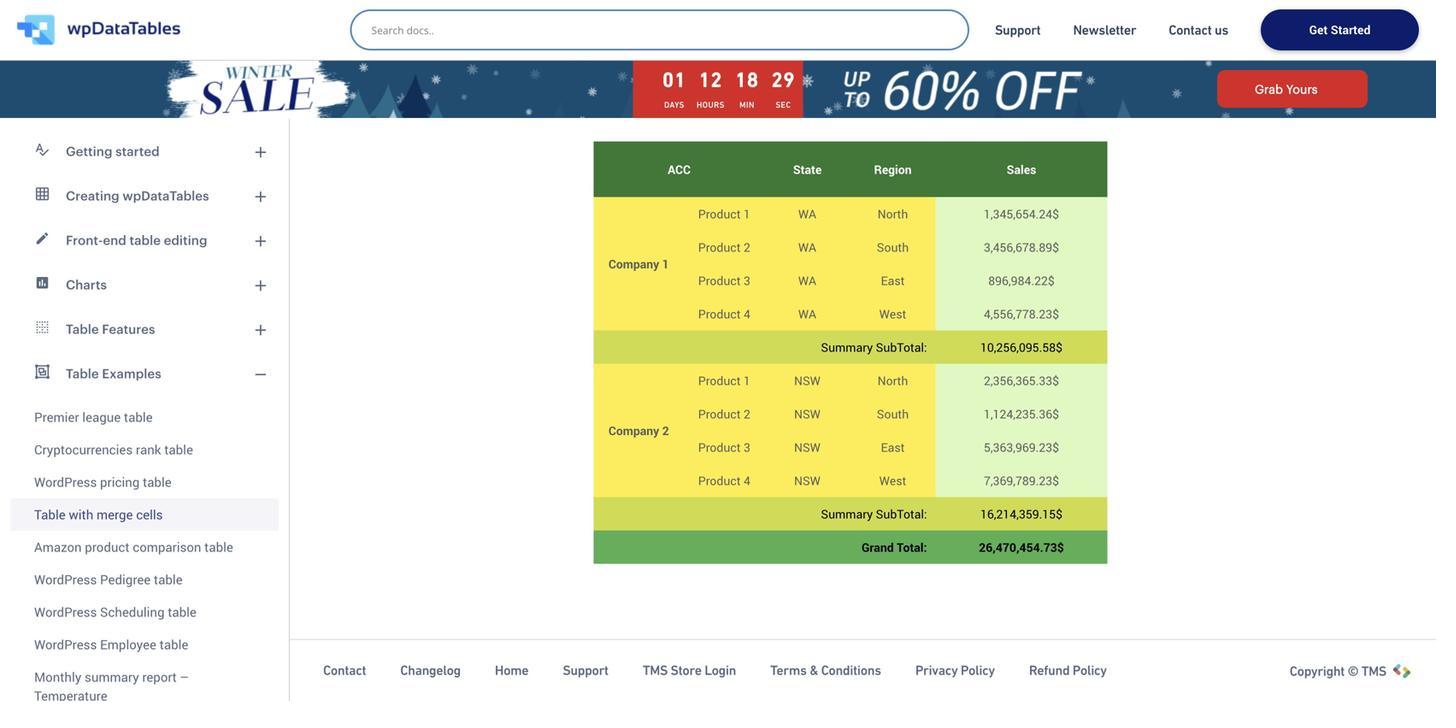 Task type: vqa. For each thing, say whether or not it's contained in the screenshot.


Task type: describe. For each thing, give the bounding box(es) containing it.
refund
[[1029, 663, 1070, 678]]

pedigree
[[100, 571, 151, 588]]

region
[[874, 161, 912, 177]]

table examples link
[[10, 351, 279, 396]]

26,470,454.73$
[[979, 539, 1064, 555]]

terms & conditions
[[770, 663, 881, 678]]

tms store login
[[643, 663, 736, 678]]

acc
[[668, 161, 691, 177]]

product for 1,124,235.36$
[[698, 406, 741, 422]]

started
[[1331, 22, 1371, 38]]

home link
[[495, 662, 529, 679]]

contact us link
[[1169, 21, 1229, 38]]

west for wa
[[879, 306, 907, 322]]

product for 3,456,678.89$
[[698, 239, 741, 255]]

table features
[[66, 321, 155, 336]]

1 product from the top
[[698, 206, 741, 222]]

16,214,359.15$
[[981, 506, 1063, 522]]

wordpress scheduling table
[[34, 603, 197, 621]]

Search input search field
[[371, 18, 957, 42]]

east for wa
[[881, 272, 905, 289]]

company for company 2
[[609, 422, 659, 439]]

nsw for product 3
[[794, 439, 821, 455]]

store
[[671, 663, 702, 678]]

amazon product comparison table
[[34, 538, 233, 556]]

rank
[[136, 441, 161, 458]]

monthly
[[34, 668, 81, 686]]

product for 896,984.22$
[[698, 272, 741, 289]]

1 nsw from the top
[[794, 372, 821, 389]]

contact for contact us
[[1169, 22, 1212, 38]]

cells
[[136, 506, 163, 523]]

yours
[[1286, 82, 1318, 96]]

2 for wa
[[744, 239, 751, 255]]

comparison
[[133, 538, 201, 556]]

product 3 for nsw
[[698, 439, 751, 455]]

18
[[735, 68, 759, 91]]

temperature
[[34, 687, 107, 701]]

terms
[[770, 663, 807, 678]]

getting
[[66, 144, 112, 159]]

table for league
[[124, 408, 153, 426]]

product 2 for nsw
[[698, 406, 751, 422]]

changelog
[[400, 663, 461, 678]]

wordpress for wordpress pricing table
[[34, 473, 97, 491]]

product for 7,369,789.23$
[[698, 472, 741, 489]]

2,356,365.33$
[[984, 372, 1059, 389]]

company 1
[[609, 256, 669, 272]]

product 4 for nsw
[[698, 472, 751, 489]]

newsletter link
[[1073, 21, 1136, 38]]

policy for privacy policy
[[961, 663, 995, 678]]

3 for wa
[[744, 272, 751, 289]]

grab yours
[[1255, 82, 1318, 96]]

grab
[[1255, 82, 1283, 96]]

product 1 for company 1
[[698, 206, 751, 222]]

&
[[810, 663, 818, 678]]

7,369,789.23$
[[984, 472, 1059, 489]]

wordpress employee table
[[34, 636, 188, 653]]

example
[[975, 25, 1021, 41]]

wordpress scheduling table link
[[10, 596, 279, 628]]

creating wpdatatables
[[66, 188, 209, 203]]

cryptocurrencies rank table link
[[10, 433, 279, 466]]

changelog link
[[400, 662, 461, 679]]

get started link
[[1261, 9, 1419, 50]]

premier league table
[[34, 408, 153, 426]]

5,363,969.23$
[[984, 439, 1059, 455]]

wa for product 3
[[798, 272, 817, 289]]

table examples
[[66, 366, 161, 381]]

product
[[85, 538, 130, 556]]

product for 5,363,969.23$
[[698, 439, 741, 455]]

29
[[772, 68, 795, 91]]

terms & conditions link
[[770, 662, 881, 679]]

privacy policy
[[916, 663, 995, 678]]

scheduling
[[100, 603, 165, 621]]

cryptocurrencies rank table
[[34, 441, 193, 458]]

1 horizontal spatial tms
[[1362, 663, 1387, 679]]

support for bottommost 'support' link
[[563, 663, 609, 678]]

table for scheduling
[[168, 603, 197, 621]]

table for table features
[[66, 321, 99, 336]]

front-end table editing link
[[10, 218, 279, 262]]

monthly summary report – temperature
[[34, 668, 189, 701]]

table for rank
[[164, 441, 193, 458]]

grab yours link
[[1217, 70, 1368, 108]]

privacy
[[916, 663, 958, 678]]

table for table with merge cells
[[34, 506, 66, 523]]

896,984.22$
[[989, 272, 1055, 289]]

support for 'support' link to the top
[[995, 22, 1041, 38]]

wordpress pricing table
[[34, 473, 172, 491]]

wordpress pricing table link
[[10, 466, 279, 498]]

examples
[[102, 366, 161, 381]]

10,256,095.58$
[[981, 339, 1063, 355]]

subtotal: for 16,214,359.15$
[[876, 506, 927, 522]]

wa for product 4
[[798, 306, 817, 322]]

12
[[699, 68, 723, 91]]

getting started link
[[10, 129, 279, 174]]

2 for nsw
[[744, 406, 751, 422]]

wordpress for wordpress scheduling table
[[34, 603, 97, 621]]

1,124,235.36$
[[984, 406, 1059, 422]]

2 for product 1
[[662, 422, 669, 439]]

south for nsw
[[877, 406, 909, 422]]

1 vertical spatial 1
[[662, 256, 669, 272]]

4 for nsw
[[744, 472, 751, 489]]

3,456,678.89$
[[984, 239, 1059, 255]]

1,345,654.24$
[[984, 206, 1059, 222]]

company for company 1
[[609, 256, 659, 272]]

wordpress pedigree table link
[[10, 563, 279, 596]]

home
[[495, 663, 529, 678]]

started
[[116, 144, 160, 159]]

front-end table editing
[[66, 233, 207, 248]]



Task type: locate. For each thing, give the bounding box(es) containing it.
1 for nsw
[[744, 372, 751, 389]]

newsletter
[[1073, 22, 1136, 38]]

example 4
[[975, 25, 1031, 41]]

cryptocurrencies
[[34, 441, 133, 458]]

table for end
[[130, 233, 161, 248]]

4 wa from the top
[[798, 306, 817, 322]]

2 wa from the top
[[798, 239, 817, 255]]

end
[[103, 233, 126, 248]]

0 vertical spatial table
[[66, 321, 99, 336]]

tms left store on the bottom of page
[[643, 663, 668, 678]]

0 horizontal spatial support
[[563, 663, 609, 678]]

product 1 for company 2
[[698, 372, 751, 389]]

0 horizontal spatial tms
[[643, 663, 668, 678]]

0 vertical spatial support link
[[995, 21, 1041, 38]]

table up premier league table
[[66, 366, 99, 381]]

2 product 3 from the top
[[698, 439, 751, 455]]

summary subtotal:
[[821, 339, 927, 355], [821, 506, 927, 522]]

2 product 2 from the top
[[698, 406, 751, 422]]

1 wa from the top
[[798, 206, 817, 222]]

get started
[[1310, 22, 1371, 38]]

get
[[1310, 22, 1328, 38]]

with
[[69, 506, 93, 523]]

product for 4,556,778.23$
[[698, 306, 741, 322]]

4 nsw from the top
[[794, 472, 821, 489]]

wpdatatables - tables and charts manager wordpress plugin image
[[17, 15, 180, 45]]

1 south from the top
[[877, 239, 909, 255]]

1 horizontal spatial support link
[[995, 21, 1041, 38]]

table up cells
[[143, 473, 172, 491]]

table for pricing
[[143, 473, 172, 491]]

table right end at the left top of the page
[[130, 233, 161, 248]]

table with merge cells link
[[10, 498, 279, 531]]

features
[[102, 321, 155, 336]]

1 vertical spatial company
[[609, 422, 659, 439]]

0 vertical spatial product 3
[[698, 272, 751, 289]]

1 horizontal spatial policy
[[1073, 663, 1107, 678]]

2 north from the top
[[878, 372, 908, 389]]

nsw for product 2
[[794, 406, 821, 422]]

0 horizontal spatial policy
[[961, 663, 995, 678]]

2 east from the top
[[881, 439, 905, 455]]

wordpress inside wordpress employee table link
[[34, 636, 97, 653]]

sales
[[1007, 161, 1037, 177]]

0 vertical spatial summary subtotal:
[[821, 339, 927, 355]]

1 vertical spatial support
[[563, 663, 609, 678]]

1 vertical spatial support link
[[563, 662, 609, 679]]

days
[[664, 100, 685, 110]]

product 3 for wa
[[698, 272, 751, 289]]

0 vertical spatial company
[[609, 256, 659, 272]]

summary for 10,256,095.58$
[[821, 339, 873, 355]]

sec
[[776, 100, 791, 110]]

01
[[663, 68, 686, 91]]

2 vertical spatial table
[[34, 506, 66, 523]]

1 vertical spatial east
[[881, 439, 905, 455]]

table inside table features link
[[66, 321, 99, 336]]

0 vertical spatial south
[[877, 239, 909, 255]]

6 product from the top
[[698, 406, 741, 422]]

3 wordpress from the top
[[34, 603, 97, 621]]

wordpress employee table link
[[10, 628, 279, 661]]

nsw for product 4
[[794, 472, 821, 489]]

privacy policy link
[[916, 662, 995, 679]]

charts
[[66, 277, 107, 292]]

south for wa
[[877, 239, 909, 255]]

1 summary from the top
[[821, 339, 873, 355]]

table down wordpress pedigree table link
[[168, 603, 197, 621]]

summary for 16,214,359.15$
[[821, 506, 873, 522]]

1 horizontal spatial contact
[[1169, 22, 1212, 38]]

product 1
[[698, 206, 751, 222], [698, 372, 751, 389]]

1 north from the top
[[878, 206, 908, 222]]

2
[[744, 239, 751, 255], [744, 406, 751, 422], [662, 422, 669, 439]]

conditions
[[821, 663, 881, 678]]

1 vertical spatial summary
[[821, 506, 873, 522]]

0 vertical spatial product 4
[[698, 306, 751, 322]]

0 vertical spatial west
[[879, 306, 907, 322]]

2 summary subtotal: from the top
[[821, 506, 927, 522]]

–
[[180, 668, 189, 686]]

5 product from the top
[[698, 372, 741, 389]]

table up '–'
[[160, 636, 188, 653]]

table with merge cells
[[34, 506, 163, 523]]

table inside table with merge cells link
[[34, 506, 66, 523]]

2 south from the top
[[877, 406, 909, 422]]

product
[[698, 206, 741, 222], [698, 239, 741, 255], [698, 272, 741, 289], [698, 306, 741, 322], [698, 372, 741, 389], [698, 406, 741, 422], [698, 439, 741, 455], [698, 472, 741, 489]]

wa for product 2
[[798, 239, 817, 255]]

0 vertical spatial 3
[[744, 272, 751, 289]]

0 horizontal spatial contact
[[323, 663, 366, 678]]

1 wordpress from the top
[[34, 473, 97, 491]]

tms right © on the bottom of page
[[1362, 663, 1387, 679]]

east for nsw
[[881, 439, 905, 455]]

4 wordpress from the top
[[34, 636, 97, 653]]

subtotal: for 10,256,095.58$
[[876, 339, 927, 355]]

table up cryptocurrencies rank table link
[[124, 408, 153, 426]]

policy right privacy
[[961, 663, 995, 678]]

table features link
[[10, 307, 279, 351]]

3 nsw from the top
[[794, 439, 821, 455]]

3 product from the top
[[698, 272, 741, 289]]

north for wa
[[878, 206, 908, 222]]

pricing
[[100, 473, 140, 491]]

wordpress pedigree table
[[34, 571, 183, 588]]

north
[[878, 206, 908, 222], [878, 372, 908, 389]]

1 product 3 from the top
[[698, 272, 751, 289]]

table right comparison
[[204, 538, 233, 556]]

2 company from the top
[[609, 422, 659, 439]]

policy for refund policy
[[1073, 663, 1107, 678]]

0 vertical spatial 4
[[1024, 25, 1031, 41]]

league
[[82, 408, 121, 426]]

1 vertical spatial west
[[879, 472, 907, 489]]

4 for wa
[[744, 306, 751, 322]]

north for nsw
[[878, 372, 908, 389]]

monthly summary report – temperature link
[[10, 661, 279, 701]]

1 vertical spatial product 4
[[698, 472, 751, 489]]

wordpress down amazon
[[34, 571, 97, 588]]

0 vertical spatial product 2
[[698, 239, 751, 255]]

2 vertical spatial 1
[[744, 372, 751, 389]]

0 vertical spatial subtotal:
[[876, 339, 927, 355]]

wordpress up with
[[34, 473, 97, 491]]

1 vertical spatial product 1
[[698, 372, 751, 389]]

contact link
[[323, 662, 366, 679]]

west for nsw
[[879, 472, 907, 489]]

2 subtotal: from the top
[[876, 506, 927, 522]]

2 product from the top
[[698, 239, 741, 255]]

contact
[[1169, 22, 1212, 38], [323, 663, 366, 678]]

1 east from the top
[[881, 272, 905, 289]]

2 product 4 from the top
[[698, 472, 751, 489]]

©
[[1348, 663, 1359, 679]]

0 vertical spatial support
[[995, 22, 1041, 38]]

3 for nsw
[[744, 439, 751, 455]]

3 wa from the top
[[798, 272, 817, 289]]

editing
[[164, 233, 207, 248]]

login
[[705, 663, 736, 678]]

product 4 for wa
[[698, 306, 751, 322]]

us
[[1215, 22, 1229, 38]]

creating
[[66, 188, 119, 203]]

2 product 1 from the top
[[698, 372, 751, 389]]

example 4 link
[[957, 12, 1048, 54]]

premier
[[34, 408, 79, 426]]

copyright
[[1290, 663, 1345, 679]]

summary subtotal: for 16,214,359.15$
[[821, 506, 927, 522]]

1 vertical spatial product 3
[[698, 439, 751, 455]]

0 vertical spatial north
[[878, 206, 908, 222]]

2 nsw from the top
[[794, 406, 821, 422]]

wordpress for wordpress employee table
[[34, 636, 97, 653]]

2 west from the top
[[879, 472, 907, 489]]

grand total:
[[862, 539, 927, 555]]

merge
[[97, 506, 133, 523]]

table right rank
[[164, 441, 193, 458]]

1 3 from the top
[[744, 272, 751, 289]]

1 summary subtotal: from the top
[[821, 339, 927, 355]]

table left with
[[34, 506, 66, 523]]

1 vertical spatial north
[[878, 372, 908, 389]]

1 vertical spatial 3
[[744, 439, 751, 455]]

2 3 from the top
[[744, 439, 751, 455]]

1 for wa
[[744, 206, 751, 222]]

0 vertical spatial 1
[[744, 206, 751, 222]]

2 summary from the top
[[821, 506, 873, 522]]

wpdatatables
[[123, 188, 209, 203]]

0 vertical spatial east
[[881, 272, 905, 289]]

1 horizontal spatial support
[[995, 22, 1041, 38]]

support
[[995, 22, 1041, 38], [563, 663, 609, 678]]

0 vertical spatial summary
[[821, 339, 873, 355]]

8 product from the top
[[698, 472, 741, 489]]

employee
[[100, 636, 156, 653]]

table for table examples
[[66, 366, 99, 381]]

1 vertical spatial 2
[[744, 406, 751, 422]]

summary
[[85, 668, 139, 686]]

table
[[66, 321, 99, 336], [66, 366, 99, 381], [34, 506, 66, 523]]

product 2 for wa
[[698, 239, 751, 255]]

1 vertical spatial product 2
[[698, 406, 751, 422]]

1 product 4 from the top
[[698, 306, 751, 322]]

refund policy
[[1029, 663, 1107, 678]]

1 vertical spatial table
[[66, 366, 99, 381]]

4
[[1024, 25, 1031, 41], [744, 306, 751, 322], [744, 472, 751, 489]]

premier league table link
[[10, 396, 279, 433]]

state
[[793, 161, 822, 177]]

support link
[[995, 21, 1041, 38], [563, 662, 609, 679]]

contact us
[[1169, 22, 1229, 38]]

2 wordpress from the top
[[34, 571, 97, 588]]

wordpress inside wordpress pedigree table link
[[34, 571, 97, 588]]

1 west from the top
[[879, 306, 907, 322]]

1 product 1 from the top
[[698, 206, 751, 222]]

table for employee
[[160, 636, 188, 653]]

Search form search field
[[371, 18, 957, 42]]

min
[[740, 100, 755, 110]]

1 product 2 from the top
[[698, 239, 751, 255]]

2 vertical spatial 4
[[744, 472, 751, 489]]

1 vertical spatial summary subtotal:
[[821, 506, 927, 522]]

amazon product comparison table link
[[10, 531, 279, 563]]

company 2
[[609, 422, 669, 439]]

1 policy from the left
[[961, 663, 995, 678]]

total:
[[897, 539, 927, 555]]

table inside table examples link
[[66, 366, 99, 381]]

table down comparison
[[154, 571, 183, 588]]

wordpress inside wordpress scheduling table link
[[34, 603, 97, 621]]

policy right refund
[[1073, 663, 1107, 678]]

tms store login link
[[643, 662, 736, 679]]

table down charts
[[66, 321, 99, 336]]

table for pedigree
[[154, 571, 183, 588]]

0 vertical spatial 2
[[744, 239, 751, 255]]

wordpress inside wordpress pricing table "link"
[[34, 473, 97, 491]]

wordpress for wordpress pedigree table
[[34, 571, 97, 588]]

2 policy from the left
[[1073, 663, 1107, 678]]

1
[[744, 206, 751, 222], [662, 256, 669, 272], [744, 372, 751, 389]]

amazon
[[34, 538, 82, 556]]

4,556,778.23$
[[984, 306, 1059, 322]]

summary subtotal: for 10,256,095.58$
[[821, 339, 927, 355]]

4 product from the top
[[698, 306, 741, 322]]

1 vertical spatial subtotal:
[[876, 506, 927, 522]]

0 vertical spatial product 1
[[698, 206, 751, 222]]

getting started
[[66, 144, 160, 159]]

0 vertical spatial contact
[[1169, 22, 1212, 38]]

table inside "link"
[[143, 473, 172, 491]]

wordpress down wordpress pedigree table
[[34, 603, 97, 621]]

1 vertical spatial contact
[[323, 663, 366, 678]]

1 vertical spatial south
[[877, 406, 909, 422]]

1 vertical spatial 4
[[744, 306, 751, 322]]

contact for contact
[[323, 663, 366, 678]]

7 product from the top
[[698, 439, 741, 455]]

1 company from the top
[[609, 256, 659, 272]]

wordpress
[[34, 473, 97, 491], [34, 571, 97, 588], [34, 603, 97, 621], [34, 636, 97, 653]]

1 subtotal: from the top
[[876, 339, 927, 355]]

0 horizontal spatial support link
[[563, 662, 609, 679]]

2 vertical spatial 2
[[662, 422, 669, 439]]

wordpress up monthly
[[34, 636, 97, 653]]

tms
[[643, 663, 668, 678], [1362, 663, 1387, 679]]



